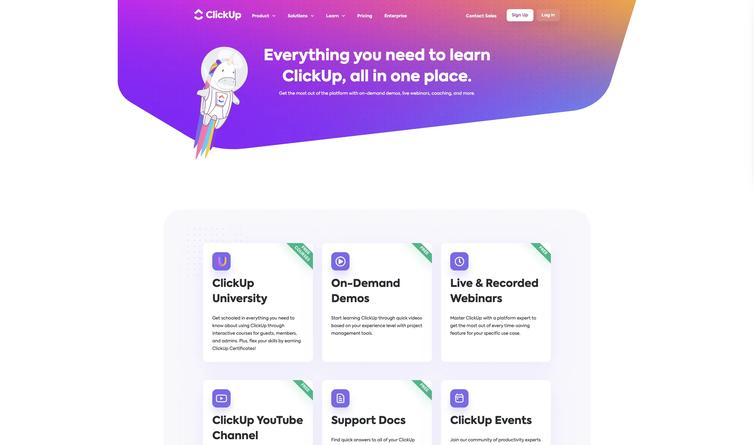 Task type: vqa. For each thing, say whether or not it's contained in the screenshot.


Task type: describe. For each thing, give the bounding box(es) containing it.
clickup inside clickup youtube channel
[[212, 417, 254, 427]]

more.
[[463, 92, 475, 96]]

master
[[451, 317, 465, 321]]

demos,
[[386, 92, 401, 96]]

everything
[[246, 317, 269, 321]]

recorded
[[486, 279, 539, 290]]

youtube
[[257, 417, 303, 427]]

support docs
[[331, 417, 406, 427]]

you inside get schooled in everything you need to know about using clickup through interactive courses for guests, members, and admins. plus, flex your skills by earning clickup certificates!
[[270, 317, 277, 321]]

members,
[[276, 332, 297, 336]]

schooled
[[221, 317, 241, 321]]

place.
[[424, 70, 472, 85]]

plus,
[[239, 340, 249, 344]]

productivity
[[499, 439, 524, 443]]

community
[[468, 439, 492, 443]]

get the most out of the platform with on-demand demos, live webinars, coaching,         and more.
[[279, 92, 475, 96]]

sales
[[485, 14, 497, 18]]

log
[[542, 13, 550, 17]]

everything you need to learn
[[264, 49, 491, 64]]

in for get schooled in everything you need to know about using clickup through interactive courses for guests, members, and admins. plus, flex your skills by earning clickup certificates!
[[242, 317, 245, 321]]

university
[[212, 295, 268, 305]]

expert
[[517, 317, 531, 321]]

experts
[[525, 439, 541, 443]]

clickup inside 'find quick answers to all of your clickup'
[[399, 439, 415, 443]]

quick inside 'find quick answers to all of your clickup'
[[342, 439, 353, 443]]

case.
[[510, 332, 521, 336]]

events
[[495, 417, 532, 427]]

master clickup with a platform expert to get the most out of every               time-saving feature for your specific use case.
[[451, 317, 537, 336]]

coaching,
[[432, 92, 453, 96]]

get
[[451, 324, 458, 329]]

clickup youtube channel
[[212, 417, 303, 443]]

tools.
[[362, 332, 373, 336]]

with inside master clickup with a platform expert to get the most out of every               time-saving feature for your specific use case.
[[483, 317, 492, 321]]

our
[[460, 439, 467, 443]]

platform inside master clickup with a platform expert to get the most out of every               time-saving feature for your specific use case.
[[497, 317, 516, 321]]

specific
[[484, 332, 501, 336]]

0 vertical spatial most
[[296, 92, 307, 96]]

learn
[[450, 49, 491, 64]]

product button
[[252, 0, 276, 30]]

2 horizontal spatial in
[[551, 13, 555, 17]]

learn button
[[326, 0, 345, 30]]

need inside get schooled in everything you need to know about using clickup through interactive courses for guests, members, and admins. plus, flex your skills by earning clickup certificates!
[[278, 317, 289, 321]]

up
[[523, 13, 529, 17]]

your inside the start learning clickup through quick videos based on your experience level               with project management tools.
[[352, 324, 361, 329]]

courses
[[236, 332, 252, 336]]

everything
[[264, 49, 350, 64]]

0 vertical spatial need
[[386, 49, 425, 64]]

0 horizontal spatial the
[[288, 92, 295, 96]]

get for get schooled in everything you need to know about using clickup through interactive courses for guests, members, and admins. plus, flex your skills by earning clickup certificates!
[[212, 317, 220, 321]]

webinars
[[451, 295, 503, 305]]

clickup, all in one place.
[[283, 70, 472, 85]]

to up place.
[[429, 49, 446, 64]]

level
[[387, 324, 396, 329]]

clickup inside master clickup with a platform expert to get the most out of every               time-saving feature for your specific use case.
[[466, 317, 482, 321]]

of inside master clickup with a platform expert to get the most out of every               time-saving feature for your specific use case.
[[487, 324, 491, 329]]

time-
[[505, 324, 516, 329]]

of down clickup,
[[316, 92, 320, 96]]

start
[[331, 317, 342, 321]]

log in link
[[537, 9, 560, 21]]

pricing
[[357, 14, 373, 18]]

live & recorded webinars
[[451, 279, 539, 305]]

1 horizontal spatial the
[[321, 92, 328, 96]]

to inside get schooled in everything you need to know about using clickup through interactive courses for guests, members, and admins. plus, flex your skills by earning clickup certificates!
[[290, 317, 295, 321]]

about
[[225, 324, 238, 329]]

and inside get schooled in everything you need to know about using clickup through interactive courses for guests, members, and admins. plus, flex your skills by earning clickup certificates!
[[212, 340, 221, 344]]

experience
[[362, 324, 386, 329]]

clickup university
[[212, 279, 268, 305]]

clickup down everything
[[251, 324, 267, 329]]

certificates!
[[230, 347, 256, 352]]

quick inside the start learning clickup through quick videos based on your experience level               with project management tools.
[[396, 317, 408, 321]]

clickup inside 'clickup university'
[[212, 279, 254, 290]]

admins.
[[222, 340, 238, 344]]

a
[[494, 317, 496, 321]]

on-
[[360, 92, 367, 96]]

for inside get schooled in everything you need to know about using clickup through interactive courses for guests, members, and admins. plus, flex your skills by earning clickup certificates!
[[253, 332, 259, 336]]

videos
[[409, 317, 422, 321]]

with inside the start learning clickup through quick videos based on your experience level               with project management tools.
[[397, 324, 406, 329]]

answers
[[354, 439, 371, 443]]

by
[[279, 340, 284, 344]]

sign up
[[512, 13, 529, 17]]

to inside master clickup with a platform expert to get the most out of every               time-saving feature for your specific use case.
[[532, 317, 537, 321]]

live
[[451, 279, 473, 290]]

start learning clickup through quick videos based on your experience level               with project management tools.
[[331, 317, 423, 336]]

every
[[492, 324, 504, 329]]

management
[[331, 332, 361, 336]]

saving
[[516, 324, 530, 329]]

find quick answers to all of your clickup
[[331, 439, 415, 446]]

earning
[[285, 340, 301, 344]]

feature
[[451, 332, 466, 336]]

main navigation element
[[252, 0, 560, 30]]

based
[[331, 324, 345, 329]]

know
[[212, 324, 224, 329]]



Task type: locate. For each thing, give the bounding box(es) containing it.
sign up button
[[507, 9, 534, 21]]

the
[[288, 92, 295, 96], [321, 92, 328, 96], [459, 324, 466, 329]]

your inside 'find quick answers to all of your clickup'
[[389, 439, 398, 443]]

to right answers
[[372, 439, 376, 443]]

clickup down admins.
[[212, 347, 229, 352]]

demos
[[331, 295, 370, 305]]

1 vertical spatial most
[[467, 324, 478, 329]]

clickup up university in the bottom left of the page
[[212, 279, 254, 290]]

1 horizontal spatial most
[[467, 324, 478, 329]]

in up get the most out of the platform with on-demand demos, live webinars, coaching,         and more. at the top
[[373, 70, 387, 85]]

solutions button
[[288, 0, 314, 30]]

out up the specific
[[479, 324, 486, 329]]

on-
[[331, 279, 353, 290]]

demand
[[353, 279, 401, 290]]

platform up 'time-'
[[497, 317, 516, 321]]

through up 'guests,'
[[268, 324, 285, 329]]

list
[[252, 0, 466, 30]]

with left a
[[483, 317, 492, 321]]

your inside master clickup with a platform expert to get the most out of every               time-saving feature for your specific use case.
[[474, 332, 483, 336]]

1 horizontal spatial out
[[479, 324, 486, 329]]

0 horizontal spatial all
[[350, 70, 369, 85]]

solutions
[[288, 14, 308, 18]]

1 vertical spatial and
[[212, 340, 221, 344]]

to
[[429, 49, 446, 64], [290, 317, 295, 321], [532, 317, 537, 321], [372, 439, 376, 443]]

2 horizontal spatial with
[[483, 317, 492, 321]]

1 vertical spatial through
[[268, 324, 285, 329]]

1 for from the left
[[253, 332, 259, 336]]

docs
[[379, 417, 406, 427]]

webinars,
[[411, 92, 431, 96]]

0 vertical spatial and
[[454, 92, 462, 96]]

most down clickup,
[[296, 92, 307, 96]]

quick right find
[[342, 439, 353, 443]]

to inside 'find quick answers to all of your clickup'
[[372, 439, 376, 443]]

clickup up experience
[[361, 317, 378, 321]]

0 horizontal spatial through
[[268, 324, 285, 329]]

quick left videos
[[396, 317, 408, 321]]

and left more.
[[454, 92, 462, 96]]

clickup inside the start learning clickup through quick videos based on your experience level               with project management tools.
[[361, 317, 378, 321]]

out down clickup,
[[308, 92, 315, 96]]

most right get
[[467, 324, 478, 329]]

0 horizontal spatial you
[[270, 317, 277, 321]]

clickup down docs at the right bottom
[[399, 439, 415, 443]]

2 vertical spatial in
[[242, 317, 245, 321]]

0 vertical spatial quick
[[396, 317, 408, 321]]

for
[[253, 332, 259, 336], [467, 332, 473, 336]]

the inside master clickup with a platform expert to get the most out of every               time-saving feature for your specific use case.
[[459, 324, 466, 329]]

2 for from the left
[[467, 332, 473, 336]]

join
[[451, 439, 459, 443]]

most
[[296, 92, 307, 96], [467, 324, 478, 329]]

of inside 'find quick answers to all of your clickup'
[[384, 439, 388, 443]]

1 horizontal spatial through
[[379, 317, 395, 321]]

get for get the most out of the platform with on-demand demos, live webinars, coaching,         and more.
[[279, 92, 287, 96]]

1 vertical spatial in
[[373, 70, 387, 85]]

support
[[331, 417, 376, 427]]

interactive
[[212, 332, 235, 336]]

for up flex
[[253, 332, 259, 336]]

you up "clickup, all in one place." on the top
[[354, 49, 382, 64]]

of down docs at the right bottom
[[384, 439, 388, 443]]

&
[[476, 279, 483, 290]]

clickup up the "our"
[[451, 417, 492, 427]]

channel
[[212, 432, 258, 443]]

join our community of productivity experts
[[451, 439, 541, 446]]

through inside the start learning clickup through quick videos based on your experience level               with project management tools.
[[379, 317, 395, 321]]

need up members,
[[278, 317, 289, 321]]

1 horizontal spatial for
[[467, 332, 473, 336]]

your right the on
[[352, 324, 361, 329]]

1 horizontal spatial and
[[454, 92, 462, 96]]

live
[[403, 92, 410, 96]]

0 horizontal spatial with
[[349, 92, 358, 96]]

1 vertical spatial out
[[479, 324, 486, 329]]

1 horizontal spatial with
[[397, 324, 406, 329]]

get
[[279, 92, 287, 96], [212, 317, 220, 321]]

enterprise link
[[385, 0, 407, 30]]

contact
[[466, 14, 484, 18]]

you right everything
[[270, 317, 277, 321]]

use
[[502, 332, 509, 336]]

pricing link
[[357, 0, 373, 30]]

1 vertical spatial need
[[278, 317, 289, 321]]

1 horizontal spatial all
[[378, 439, 382, 443]]

1 vertical spatial you
[[270, 317, 277, 321]]

1 horizontal spatial need
[[386, 49, 425, 64]]

2 vertical spatial with
[[397, 324, 406, 329]]

most inside master clickup with a platform expert to get the most out of every               time-saving feature for your specific use case.
[[467, 324, 478, 329]]

1 vertical spatial all
[[378, 439, 382, 443]]

0 vertical spatial all
[[350, 70, 369, 85]]

all inside 'find quick answers to all of your clickup'
[[378, 439, 382, 443]]

0 vertical spatial you
[[354, 49, 382, 64]]

of inside join our community of productivity experts
[[493, 439, 498, 443]]

2 horizontal spatial the
[[459, 324, 466, 329]]

get schooled in everything you need to know about using clickup through interactive courses for guests, members, and admins. plus, flex your skills by earning clickup certificates!
[[212, 317, 301, 352]]

learn
[[326, 14, 339, 18]]

out
[[308, 92, 315, 96], [479, 324, 486, 329]]

and down interactive at the bottom of page
[[212, 340, 221, 344]]

enterprise
[[385, 14, 407, 18]]

project
[[407, 324, 423, 329]]

in for clickup, all in one place.
[[373, 70, 387, 85]]

platform
[[330, 92, 348, 96], [497, 317, 516, 321]]

your
[[352, 324, 361, 329], [474, 332, 483, 336], [258, 340, 267, 344], [389, 439, 398, 443]]

skills
[[268, 340, 278, 344]]

contact sales
[[466, 14, 497, 18]]

clickup
[[212, 279, 254, 290], [361, 317, 378, 321], [466, 317, 482, 321], [251, 324, 267, 329], [212, 347, 229, 352], [212, 417, 254, 427], [451, 417, 492, 427], [399, 439, 415, 443]]

through up level
[[379, 317, 395, 321]]

0 horizontal spatial most
[[296, 92, 307, 96]]

for inside master clickup with a platform expert to get the most out of every               time-saving feature for your specific use case.
[[467, 332, 473, 336]]

1 vertical spatial quick
[[342, 439, 353, 443]]

your inside get schooled in everything you need to know about using clickup through interactive courses for guests, members, and admins. plus, flex your skills by earning clickup certificates!
[[258, 340, 267, 344]]

contact sales link
[[466, 0, 497, 30]]

0 horizontal spatial in
[[242, 317, 245, 321]]

your down 'guests,'
[[258, 340, 267, 344]]

0 horizontal spatial for
[[253, 332, 259, 336]]

with left on-
[[349, 92, 358, 96]]

in right log
[[551, 13, 555, 17]]

your left the specific
[[474, 332, 483, 336]]

1 vertical spatial get
[[212, 317, 220, 321]]

your down docs at the right bottom
[[389, 439, 398, 443]]

in up using
[[242, 317, 245, 321]]

of right "community"
[[493, 439, 498, 443]]

0 horizontal spatial need
[[278, 317, 289, 321]]

0 vertical spatial get
[[279, 92, 287, 96]]

1 horizontal spatial you
[[354, 49, 382, 64]]

platform left on-
[[330, 92, 348, 96]]

with
[[349, 92, 358, 96], [483, 317, 492, 321], [397, 324, 406, 329]]

0 horizontal spatial get
[[212, 317, 220, 321]]

1 horizontal spatial in
[[373, 70, 387, 85]]

on-demand demos
[[331, 279, 401, 305]]

get inside get schooled in everything you need to know about using clickup through interactive courses for guests, members, and admins. plus, flex your skills by earning clickup certificates!
[[212, 317, 220, 321]]

all up on-
[[350, 70, 369, 85]]

sign
[[512, 13, 522, 17]]

0 horizontal spatial and
[[212, 340, 221, 344]]

need up one
[[386, 49, 425, 64]]

and
[[454, 92, 462, 96], [212, 340, 221, 344]]

0 horizontal spatial platform
[[330, 92, 348, 96]]

0 horizontal spatial quick
[[342, 439, 353, 443]]

0 vertical spatial with
[[349, 92, 358, 96]]

in inside get schooled in everything you need to know about using clickup through interactive courses for guests, members, and admins. plus, flex your skills by earning clickup certificates!
[[242, 317, 245, 321]]

to right expert
[[532, 317, 537, 321]]

quick
[[396, 317, 408, 321], [342, 439, 353, 443]]

clickup events
[[451, 417, 532, 427]]

to up members,
[[290, 317, 295, 321]]

flex
[[250, 340, 257, 344]]

demand
[[367, 92, 385, 96]]

clickup,
[[283, 70, 346, 85]]

all right answers
[[378, 439, 382, 443]]

in
[[551, 13, 555, 17], [373, 70, 387, 85], [242, 317, 245, 321]]

learning
[[343, 317, 360, 321]]

0 vertical spatial through
[[379, 317, 395, 321]]

find
[[331, 439, 340, 443]]

one
[[391, 70, 420, 85]]

on
[[346, 324, 351, 329]]

0 horizontal spatial out
[[308, 92, 315, 96]]

0 vertical spatial platform
[[330, 92, 348, 96]]

clickup right master
[[466, 317, 482, 321]]

0 vertical spatial in
[[551, 13, 555, 17]]

clickup up channel at the bottom of page
[[212, 417, 254, 427]]

using
[[239, 324, 250, 329]]

through
[[379, 317, 395, 321], [268, 324, 285, 329]]

with right level
[[397, 324, 406, 329]]

1 vertical spatial platform
[[497, 317, 516, 321]]

1 horizontal spatial platform
[[497, 317, 516, 321]]

list containing product
[[252, 0, 466, 30]]

product
[[252, 14, 269, 18]]

for right feature
[[467, 332, 473, 336]]

guests,
[[260, 332, 275, 336]]

1 horizontal spatial get
[[279, 92, 287, 96]]

all
[[350, 70, 369, 85], [378, 439, 382, 443]]

through inside get schooled in everything you need to know about using clickup through interactive courses for guests, members, and admins. plus, flex your skills by earning clickup certificates!
[[268, 324, 285, 329]]

log in
[[542, 13, 555, 17]]

1 vertical spatial with
[[483, 317, 492, 321]]

1 horizontal spatial quick
[[396, 317, 408, 321]]

0 vertical spatial out
[[308, 92, 315, 96]]

of up the specific
[[487, 324, 491, 329]]

out inside master clickup with a platform expert to get the most out of every               time-saving feature for your specific use case.
[[479, 324, 486, 329]]



